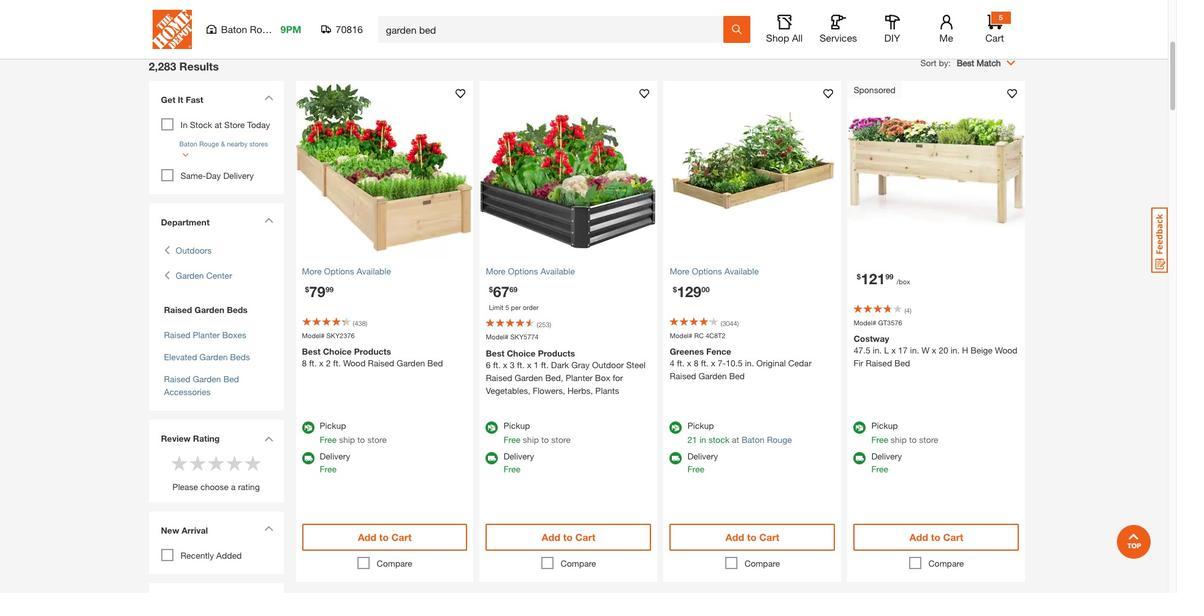 Task type: describe. For each thing, give the bounding box(es) containing it.
ft. down model# rc 4c8t2
[[677, 358, 685, 369]]

$ for 129
[[673, 285, 677, 294]]

more for 79
[[302, 266, 322, 276]]

available for pickup image for third available shipping image from the left
[[854, 422, 866, 434]]

ft. left 2 at the left bottom of the page
[[309, 358, 317, 369]]

4 delivery free from the left
[[872, 451, 902, 474]]

a
[[231, 482, 236, 492]]

pickup for 79
[[320, 420, 346, 431]]

in. inside greenes fence 4 ft. x 8 ft. x 7-10.5 in. original cedar raised garden bed
[[745, 358, 754, 369]]

shop savings link
[[949, 0, 1013, 21]]

available for 129
[[725, 266, 759, 276]]

delivery for 129
[[688, 451, 718, 461]]

center
[[206, 270, 232, 281]]

3 ship from the left
[[891, 434, 907, 445]]

121
[[861, 270, 886, 287]]

20
[[939, 345, 948, 356]]

4 ft. x 8 ft. x 7-10.5 in. original cedar raised garden bed image
[[664, 81, 842, 258]]

more for 129
[[670, 266, 690, 276]]

7-
[[718, 358, 726, 369]]

day
[[206, 170, 221, 181]]

garden inside best choice products 6 ft. x 3 ft. x 1 ft. dark gray outdoor steel raised garden bed, planter box for vegetables, flowers, herbs, plants
[[515, 373, 543, 383]]

back caret image for outdoors
[[164, 244, 170, 257]]

caret icon image for get it fast
[[264, 95, 273, 100]]

compare for limit
[[561, 558, 596, 569]]

1
[[534, 360, 539, 370]]

sky5774
[[510, 333, 539, 341]]

( 253 )
[[537, 321, 551, 329]]

delivery for 79
[[320, 451, 350, 461]]

gray
[[572, 360, 590, 370]]

choose
[[200, 482, 229, 492]]

0 vertical spatial raised planter boxes
[[318, 9, 374, 32]]

rating
[[193, 433, 220, 444]]

0 horizontal spatial at
[[215, 119, 222, 130]]

products for limit
[[538, 348, 575, 358]]

delivery free for 129
[[688, 451, 718, 474]]

shop savings
[[955, 9, 1008, 19]]

79
[[309, 283, 326, 300]]

options for 79
[[324, 266, 354, 276]]

add to cart button for 129
[[670, 524, 835, 551]]

$ 67 69
[[489, 283, 518, 300]]

model# for 79
[[302, 331, 325, 339]]

me
[[940, 32, 953, 44]]

for
[[613, 373, 623, 383]]

same-day delivery
[[181, 170, 254, 181]]

3 star symbol image from the left
[[207, 454, 225, 472]]

outdoors link
[[176, 244, 212, 257]]

pickup free ship to store for 79
[[320, 420, 387, 445]]

pickup for limit
[[504, 420, 530, 431]]

more options available for limit
[[486, 266, 575, 276]]

costway 47.5 in. l x 17 in. w x 20 in. h beige wood fir raised bed
[[854, 334, 1018, 369]]

67
[[493, 283, 509, 300]]

&
[[221, 140, 225, 147]]

ft. right 2 at the left bottom of the page
[[333, 358, 341, 369]]

back caret image for garden center
[[164, 269, 170, 282]]

cedar link
[[790, 0, 854, 21]]

3 pickup free ship to store from the left
[[872, 420, 939, 445]]

rc
[[694, 331, 704, 339]]

free for available for pickup icon associated with 79
[[320, 434, 337, 445]]

1 horizontal spatial raised planter boxes link
[[314, 0, 378, 33]]

0 horizontal spatial raised planter boxes
[[164, 330, 246, 340]]

21
[[688, 434, 697, 445]]

available shipping image for 129
[[670, 452, 682, 465]]

shop for shop savings
[[955, 9, 975, 19]]

raised garden bed accessories
[[164, 374, 239, 397]]

00
[[702, 285, 710, 294]]

1 horizontal spatial 4
[[906, 306, 910, 314]]

4 inside greenes fence 4 ft. x 8 ft. x 7-10.5 in. original cedar raised garden bed
[[670, 358, 675, 369]]

2,283
[[149, 59, 176, 73]]

1 vertical spatial raised garden beds
[[164, 304, 248, 315]]

70816 button
[[321, 23, 363, 36]]

3
[[510, 360, 515, 370]]

ft. right "3"
[[517, 360, 525, 370]]

compare for 129
[[745, 558, 780, 569]]

rouge inside pickup 21 in stock at baton rouge
[[767, 434, 792, 445]]

same-day delivery link
[[181, 170, 254, 181]]

please choose a rating
[[173, 482, 260, 492]]

( for 129
[[721, 319, 722, 327]]

0 vertical spatial cedar
[[811, 9, 834, 19]]

more options available for 129
[[670, 266, 759, 276]]

department link
[[155, 209, 277, 235]]

rouge for &
[[199, 140, 219, 147]]

99 for 79
[[326, 285, 334, 294]]

pickup for 129
[[688, 420, 714, 431]]

per
[[511, 303, 521, 311]]

options for limit
[[508, 266, 538, 276]]

ship for limit
[[523, 434, 539, 445]]

2,283 results
[[149, 59, 219, 73]]

elevated garden beds
[[164, 352, 250, 362]]

feedback link image
[[1152, 207, 1168, 273]]

in. left w
[[910, 345, 919, 356]]

cart for 129
[[759, 531, 780, 543]]

limit
[[489, 303, 504, 311]]

vegetables,
[[486, 385, 530, 396]]

outdoors
[[176, 245, 212, 255]]

more options available link for 79
[[302, 265, 468, 277]]

$ 121 99 /box
[[857, 270, 910, 287]]

bed inside best choice products 8 ft. x 2 ft. wood raised garden bed
[[427, 358, 443, 369]]

shop for shop all
[[766, 32, 789, 44]]

shop all
[[766, 32, 803, 44]]

free for available shipping image associated with limit
[[504, 464, 521, 474]]

get it fast link
[[155, 87, 277, 115]]

sponsored
[[854, 84, 896, 95]]

What can we help you find today? search field
[[386, 17, 723, 42]]

cedar inside greenes fence 4 ft. x 8 ft. x 7-10.5 in. original cedar raised garden bed
[[788, 358, 812, 369]]

) for 129
[[737, 319, 739, 327]]

1 vertical spatial planter
[[193, 330, 220, 340]]

1 vertical spatial raised garden beds link
[[161, 303, 271, 316]]

choice for 79
[[323, 346, 352, 357]]

available for limit
[[541, 266, 575, 276]]

cart 5
[[986, 13, 1004, 44]]

model# rc 4c8t2
[[670, 331, 726, 339]]

in
[[181, 119, 188, 130]]

free for third available shipping image from the left available for pickup image
[[872, 434, 888, 445]]

shop all button
[[765, 15, 804, 44]]

products inside best choice products
[[487, 22, 522, 32]]

x left 1 on the bottom of the page
[[527, 360, 532, 370]]

added
[[216, 550, 242, 561]]

raised down "garden center" at the top left
[[164, 304, 192, 315]]

4 add from the left
[[910, 531, 928, 543]]

best choice products link
[[472, 0, 537, 33]]

0 horizontal spatial raised planter boxes link
[[164, 330, 246, 340]]

bed inside the costway 47.5 in. l x 17 in. w x 20 in. h beige wood fir raised bed
[[895, 358, 910, 369]]

add to cart button for 79
[[302, 524, 468, 551]]

get it fast
[[161, 94, 203, 105]]

1 star symbol image from the left
[[170, 454, 189, 472]]

17
[[898, 345, 908, 356]]

1 vertical spatial beds
[[227, 304, 248, 315]]

rouge for 9pm
[[250, 23, 279, 35]]

( down /box
[[905, 306, 906, 314]]

w
[[922, 345, 930, 356]]

5 for limit
[[506, 303, 509, 311]]

model# sky2376
[[302, 331, 355, 339]]

garden center link
[[176, 269, 232, 282]]

6 ft. x 3 ft. x 1 ft. dark gray outdoor steel raised garden bed, planter box for vegetables, flowers, herbs, plants image
[[480, 81, 658, 258]]

3 store from the left
[[919, 434, 939, 445]]

( 3044 )
[[721, 319, 739, 327]]

best choice products 6 ft. x 3 ft. x 1 ft. dark gray outdoor steel raised garden bed, planter box for vegetables, flowers, herbs, plants
[[486, 348, 646, 396]]

x left 7-
[[711, 358, 716, 369]]

store
[[224, 119, 245, 130]]

in. left the h at the right of page
[[951, 345, 960, 356]]

69
[[509, 285, 518, 294]]

raised up 70816 'button'
[[318, 9, 344, 19]]

new arrival link
[[155, 518, 277, 546]]

order
[[523, 303, 539, 311]]

x down model# rc 4c8t2
[[687, 358, 692, 369]]

available for pickup image for 79
[[302, 422, 314, 434]]

4c8t2
[[706, 331, 726, 339]]

raised inside raised garden beds
[[158, 9, 185, 19]]

0 vertical spatial raised garden beds
[[158, 9, 216, 32]]

bed,
[[545, 373, 563, 383]]

new
[[161, 525, 179, 536]]

same-
[[181, 170, 206, 181]]

it
[[178, 94, 183, 105]]

wood inside the costway 47.5 in. l x 17 in. w x 20 in. h beige wood fir raised bed
[[995, 345, 1018, 356]]

raised garden bed accessories link
[[164, 374, 239, 397]]

add for limit
[[542, 531, 561, 543]]

$ 129 00
[[673, 283, 710, 300]]

sky2376
[[326, 331, 355, 339]]

flowers,
[[533, 385, 565, 396]]

review rating link
[[161, 432, 241, 445]]

caret icon image for department
[[264, 217, 273, 223]]

beige
[[971, 345, 993, 356]]

$ for 121
[[857, 272, 861, 281]]

4 compare from the left
[[929, 558, 964, 569]]

2
[[326, 358, 331, 369]]

baton inside pickup 21 in stock at baton rouge
[[742, 434, 765, 445]]

2 vertical spatial beds
[[230, 352, 250, 362]]

( for limit
[[537, 321, 538, 329]]

wood inside best choice products 8 ft. x 2 ft. wood raised garden bed
[[343, 358, 366, 369]]

x right w
[[932, 345, 937, 356]]

3 available shipping image from the left
[[854, 452, 866, 465]]

0 vertical spatial boxes
[[334, 22, 358, 32]]

stock
[[709, 434, 730, 445]]

h
[[962, 345, 969, 356]]

4 pickup from the left
[[872, 420, 898, 431]]

garden center
[[176, 270, 232, 281]]

gt3576
[[878, 319, 902, 327]]

( 4 )
[[905, 306, 912, 314]]



Task type: vqa. For each thing, say whether or not it's contained in the screenshot.
the "with" to the left
no



Task type: locate. For each thing, give the bounding box(es) containing it.
1 more options available link from the left
[[302, 265, 468, 277]]

plants
[[595, 385, 619, 396]]

sort by: best match
[[921, 57, 1001, 68]]

in. left l
[[873, 345, 882, 356]]

model# left sky5774
[[486, 333, 509, 341]]

raised down l
[[866, 358, 892, 369]]

back caret image left outdoors link
[[164, 244, 170, 257]]

fir
[[854, 358, 864, 369]]

more up the 79
[[302, 266, 322, 276]]

cedar right original
[[788, 358, 812, 369]]

x left 2 at the left bottom of the page
[[319, 358, 324, 369]]

add for 79
[[358, 531, 377, 543]]

1 available for pickup image from the left
[[302, 422, 314, 434]]

0 horizontal spatial rouge
[[199, 140, 219, 147]]

3 delivery free from the left
[[688, 451, 718, 474]]

best
[[481, 9, 499, 19], [957, 57, 974, 68], [302, 346, 321, 357], [486, 348, 505, 358]]

4 right steel
[[670, 358, 675, 369]]

0 vertical spatial rouge
[[250, 23, 279, 35]]

2 back caret image from the top
[[164, 269, 170, 282]]

2 horizontal spatial planter
[[566, 373, 593, 383]]

shop left all
[[766, 32, 789, 44]]

0 horizontal spatial wood
[[343, 358, 366, 369]]

x inside best choice products 8 ft. x 2 ft. wood raised garden bed
[[319, 358, 324, 369]]

1 vertical spatial baton
[[179, 140, 197, 147]]

available up 3044
[[725, 266, 759, 276]]

available
[[357, 266, 391, 276], [541, 266, 575, 276], [725, 266, 759, 276]]

more options available link up 438
[[302, 265, 468, 277]]

$ for 67
[[489, 285, 493, 294]]

compare for 79
[[377, 558, 412, 569]]

greenes fence link
[[631, 0, 696, 21]]

0 horizontal spatial greenes
[[634, 9, 667, 19]]

1 delivery free from the left
[[320, 451, 350, 474]]

more options available link for 129
[[670, 265, 835, 277]]

$
[[857, 272, 861, 281], [305, 285, 309, 294], [489, 285, 493, 294], [673, 285, 677, 294]]

more options available
[[302, 266, 391, 276], [486, 266, 575, 276], [670, 266, 759, 276]]

1 vertical spatial greenes
[[670, 346, 704, 357]]

1 available from the left
[[357, 266, 391, 276]]

diy
[[885, 32, 900, 44]]

bed left 6
[[427, 358, 443, 369]]

$ inside $ 129 00
[[673, 285, 677, 294]]

0 horizontal spatial shop
[[766, 32, 789, 44]]

all
[[792, 32, 803, 44]]

add to cart for 129
[[726, 531, 780, 543]]

ship for 79
[[339, 434, 355, 445]]

caret icon image inside department link
[[264, 217, 273, 223]]

bed down 17
[[895, 358, 910, 369]]

steel
[[626, 360, 646, 370]]

greenes inside greenes fence 4 ft. x 8 ft. x 7-10.5 in. original cedar raised garden bed
[[670, 346, 704, 357]]

1 horizontal spatial rouge
[[250, 23, 279, 35]]

more options available link up 00
[[670, 265, 835, 277]]

2 horizontal spatial available
[[725, 266, 759, 276]]

x left "3"
[[503, 360, 508, 370]]

available for pickup image for 129
[[670, 422, 682, 434]]

free for third available shipping image from the left
[[872, 464, 888, 474]]

2 available shipping image from the left
[[670, 452, 682, 465]]

1 pickup from the left
[[320, 420, 346, 431]]

box
[[595, 373, 610, 383]]

9pm
[[281, 23, 301, 35]]

get
[[161, 94, 175, 105]]

bed inside greenes fence 4 ft. x 8 ft. x 7-10.5 in. original cedar raised garden bed
[[729, 371, 745, 381]]

1 vertical spatial fence
[[706, 346, 731, 357]]

3 more options available link from the left
[[670, 265, 835, 277]]

1 8 from the left
[[302, 358, 307, 369]]

raised up vegetables,
[[486, 373, 512, 383]]

add to cart for 79
[[358, 531, 412, 543]]

services
[[820, 32, 857, 44]]

8 inside greenes fence 4 ft. x 8 ft. x 7-10.5 in. original cedar raised garden bed
[[694, 358, 699, 369]]

5 up match in the right top of the page
[[999, 13, 1003, 22]]

1 horizontal spatial raised planter boxes
[[318, 9, 374, 32]]

1 add to cart button from the left
[[302, 524, 468, 551]]

free for available shipping image associated with limit's available for pickup image
[[504, 434, 521, 445]]

0 vertical spatial raised garden beds link
[[155, 0, 219, 33]]

star symbol image down review rating link
[[189, 454, 207, 472]]

best for best choice products 8 ft. x 2 ft. wood raised garden bed
[[302, 346, 321, 357]]

1 horizontal spatial wood
[[995, 345, 1018, 356]]

5
[[999, 13, 1003, 22], [506, 303, 509, 311]]

0 horizontal spatial 4
[[670, 358, 675, 369]]

products for 79
[[354, 346, 391, 357]]

1 horizontal spatial more
[[486, 266, 506, 276]]

2 more options available link from the left
[[486, 265, 652, 277]]

2 pickup from the left
[[504, 420, 530, 431]]

raised planter boxes right 9pm
[[318, 9, 374, 32]]

rouge right stock
[[767, 434, 792, 445]]

1 horizontal spatial 8
[[694, 358, 699, 369]]

available for pickup image
[[302, 422, 314, 434], [670, 422, 682, 434]]

2 pickup free ship to store from the left
[[504, 420, 571, 445]]

best inside best choice products 6 ft. x 3 ft. x 1 ft. dark gray outdoor steel raised garden bed, planter box for vegetables, flowers, herbs, plants
[[486, 348, 505, 358]]

raised inside the costway 47.5 in. l x 17 in. w x 20 in. h beige wood fir raised bed
[[866, 358, 892, 369]]

0 vertical spatial raised planter boxes link
[[314, 0, 378, 33]]

garden inside raised garden bed accessories
[[193, 374, 221, 384]]

at left store
[[215, 119, 222, 130]]

raised inside best choice products 8 ft. x 2 ft. wood raised garden bed
[[368, 358, 394, 369]]

greenes for greenes fence 4 ft. x 8 ft. x 7-10.5 in. original cedar raised garden bed
[[670, 346, 704, 357]]

1 ship from the left
[[339, 434, 355, 445]]

0 horizontal spatial pickup free ship to store
[[320, 420, 387, 445]]

caret icon image for new arrival
[[264, 526, 273, 531]]

raised right 2 at the left bottom of the page
[[368, 358, 394, 369]]

4 down /box
[[906, 306, 910, 314]]

raised planter boxes up elevated garden beds link
[[164, 330, 246, 340]]

garden inside best choice products 8 ft. x 2 ft. wood raised garden bed
[[397, 358, 425, 369]]

bed
[[427, 358, 443, 369], [895, 358, 910, 369], [729, 371, 745, 381], [223, 374, 239, 384]]

best for best choice products
[[481, 9, 499, 19]]

1 back caret image from the top
[[164, 244, 170, 257]]

2 caret icon image from the top
[[264, 217, 273, 223]]

rouge left 9pm
[[250, 23, 279, 35]]

)
[[910, 306, 912, 314], [366, 319, 367, 327], [737, 319, 739, 327], [550, 321, 551, 329]]

2 compare from the left
[[561, 558, 596, 569]]

recently added
[[181, 550, 242, 561]]

1 horizontal spatial available for pickup image
[[854, 422, 866, 434]]

2 add to cart button from the left
[[486, 524, 652, 551]]

pickup inside pickup 21 in stock at baton rouge
[[688, 420, 714, 431]]

x right l
[[892, 345, 896, 356]]

5 left the per
[[506, 303, 509, 311]]

2 horizontal spatial available shipping image
[[854, 452, 866, 465]]

rating
[[238, 482, 260, 492]]

more options available up $ 79 99
[[302, 266, 391, 276]]

star symbol image up please choose a rating
[[207, 454, 225, 472]]

options
[[324, 266, 354, 276], [508, 266, 538, 276], [692, 266, 722, 276]]

0 vertical spatial 5
[[999, 13, 1003, 22]]

1 vertical spatial wood
[[343, 358, 366, 369]]

1 horizontal spatial 5
[[999, 13, 1003, 22]]

options up 69
[[508, 266, 538, 276]]

the home depot logo image
[[152, 10, 192, 49]]

99 up model# sky2376 in the left bottom of the page
[[326, 285, 334, 294]]

0 horizontal spatial ship
[[339, 434, 355, 445]]

0 horizontal spatial more options available link
[[302, 265, 468, 277]]

0 horizontal spatial store
[[367, 434, 387, 445]]

boxes
[[334, 22, 358, 32], [222, 330, 246, 340]]

1 vertical spatial back caret image
[[164, 269, 170, 282]]

1 add to cart from the left
[[358, 531, 412, 543]]

( for 79
[[353, 319, 355, 327]]

more up 129
[[670, 266, 690, 276]]

1 options from the left
[[324, 266, 354, 276]]

compare
[[377, 558, 412, 569], [561, 558, 596, 569], [745, 558, 780, 569], [929, 558, 964, 569]]

planter up herbs, on the bottom of the page
[[566, 373, 593, 383]]

raised garden beds up 2,283 results
[[158, 9, 216, 32]]

1 horizontal spatial pickup free ship to store
[[504, 420, 571, 445]]

1 horizontal spatial baton
[[221, 23, 247, 35]]

2 more options available from the left
[[486, 266, 575, 276]]

2 available for pickup image from the left
[[854, 422, 866, 434]]

8 ft. x 2 ft. wood raised garden bed image
[[296, 81, 474, 258]]

0 horizontal spatial 5
[[506, 303, 509, 311]]

greenes for greenes fence
[[634, 9, 667, 19]]

fence for greenes fence 4 ft. x 8 ft. x 7-10.5 in. original cedar raised garden bed
[[706, 346, 731, 357]]

2 horizontal spatial baton
[[742, 434, 765, 445]]

0 horizontal spatial available for pickup image
[[486, 422, 498, 434]]

2 horizontal spatial rouge
[[767, 434, 792, 445]]

8 left 7-
[[694, 358, 699, 369]]

rouge
[[250, 23, 279, 35], [199, 140, 219, 147], [767, 434, 792, 445]]

2 horizontal spatial store
[[919, 434, 939, 445]]

0 vertical spatial shop
[[955, 9, 975, 19]]

$ inside $ 121 99 /box
[[857, 272, 861, 281]]

free for available shipping icon
[[320, 464, 337, 474]]

beds inside raised garden beds
[[177, 22, 197, 32]]

garden inside greenes fence 4 ft. x 8 ft. x 7-10.5 in. original cedar raised garden bed
[[699, 371, 727, 381]]

wood right "beige"
[[995, 345, 1018, 356]]

beds down center
[[227, 304, 248, 315]]

) for 79
[[366, 319, 367, 327]]

1 vertical spatial raised planter boxes
[[164, 330, 246, 340]]

star symbol image
[[170, 454, 189, 472], [189, 454, 207, 472], [207, 454, 225, 472], [244, 454, 262, 472]]

1 horizontal spatial ship
[[523, 434, 539, 445]]

bed down elevated garden beds
[[223, 374, 239, 384]]

raised inside best choice products 6 ft. x 3 ft. x 1 ft. dark gray outdoor steel raised garden bed, planter box for vegetables, flowers, herbs, plants
[[486, 373, 512, 383]]

$ 79 99
[[305, 283, 334, 300]]

in stock at store today link
[[181, 119, 270, 130]]

beds up "raised garden bed accessories" link
[[230, 352, 250, 362]]

available for pickup image for available shipping image associated with limit
[[486, 422, 498, 434]]

1 horizontal spatial products
[[487, 22, 522, 32]]

2 add to cart from the left
[[542, 531, 596, 543]]

store
[[367, 434, 387, 445], [551, 434, 571, 445], [919, 434, 939, 445]]

4 caret icon image from the top
[[264, 526, 273, 531]]

2 horizontal spatial more
[[670, 266, 690, 276]]

3 add from the left
[[726, 531, 744, 543]]

1 horizontal spatial available shipping image
[[670, 452, 682, 465]]

baton for baton rouge 9pm
[[221, 23, 247, 35]]

0 horizontal spatial more options available
[[302, 266, 391, 276]]

99 left /box
[[886, 272, 894, 281]]

1 vertical spatial rouge
[[199, 140, 219, 147]]

$ up "limit"
[[489, 285, 493, 294]]

add for 129
[[726, 531, 744, 543]]

1 horizontal spatial available
[[541, 266, 575, 276]]

253
[[538, 321, 550, 329]]

choice inside best choice products 8 ft. x 2 ft. wood raised garden bed
[[323, 346, 352, 357]]

garden
[[187, 9, 216, 19], [176, 270, 204, 281], [195, 304, 224, 315], [199, 352, 228, 362], [397, 358, 425, 369], [699, 371, 727, 381], [515, 373, 543, 383], [193, 374, 221, 384]]

back caret image
[[164, 244, 170, 257], [164, 269, 170, 282]]

0 horizontal spatial fence
[[669, 9, 692, 19]]

1 available shipping image from the left
[[486, 452, 498, 465]]

caret icon image inside new arrival link
[[264, 526, 273, 531]]

0 horizontal spatial available shipping image
[[486, 452, 498, 465]]

store for limit
[[551, 434, 571, 445]]

1 vertical spatial 4
[[670, 358, 675, 369]]

2 more from the left
[[486, 266, 506, 276]]

wood
[[995, 345, 1018, 356], [343, 358, 366, 369]]

$ left 00
[[673, 285, 677, 294]]

1 vertical spatial boxes
[[222, 330, 246, 340]]

greenes fence 4 ft. x 8 ft. x 7-10.5 in. original cedar raised garden bed
[[670, 346, 812, 381]]

1 horizontal spatial planter
[[347, 9, 374, 19]]

( up the sky2376
[[353, 319, 355, 327]]

products
[[487, 22, 522, 32], [354, 346, 391, 357], [538, 348, 575, 358]]

3 more from the left
[[670, 266, 690, 276]]

in stock at store today
[[181, 119, 270, 130]]

planter inside raised planter boxes
[[347, 9, 374, 19]]

more options available up 00
[[670, 266, 759, 276]]

1 caret icon image from the top
[[264, 95, 273, 100]]

1 add from the left
[[358, 531, 377, 543]]

raised planter boxes link up elevated garden beds link
[[164, 330, 246, 340]]

model# gt3576
[[854, 319, 902, 327]]

choice for limit
[[507, 348, 536, 358]]

0 vertical spatial baton
[[221, 23, 247, 35]]

1 vertical spatial cedar
[[788, 358, 812, 369]]

0 vertical spatial 99
[[886, 272, 894, 281]]

4 add to cart from the left
[[910, 531, 964, 543]]

more options available up 69
[[486, 266, 575, 276]]

available for pickup image
[[486, 422, 498, 434], [854, 422, 866, 434]]

( up sky5774
[[537, 321, 538, 329]]

delivery free for limit
[[504, 451, 534, 474]]

raised up accessories
[[164, 374, 190, 384]]

3 compare from the left
[[745, 558, 780, 569]]

bed inside raised garden bed accessories
[[223, 374, 239, 384]]

shop inside button
[[766, 32, 789, 44]]

please
[[173, 482, 198, 492]]

47.5 in. l x 17 in. w x 20 in. h beige wood fir raised bed image
[[848, 81, 1026, 258]]

1 more from the left
[[302, 266, 322, 276]]

$ left /box
[[857, 272, 861, 281]]

herbs,
[[568, 385, 593, 396]]

0 vertical spatial at
[[215, 119, 222, 130]]

raised garden beds down garden center link
[[164, 304, 248, 315]]

1 horizontal spatial at
[[732, 434, 739, 445]]

1 pickup free ship to store from the left
[[320, 420, 387, 445]]

0 vertical spatial 4
[[906, 306, 910, 314]]

2 ship from the left
[[523, 434, 539, 445]]

savings
[[977, 9, 1008, 19]]

3 add to cart button from the left
[[670, 524, 835, 551]]

0 vertical spatial greenes
[[634, 9, 667, 19]]

2 delivery free from the left
[[504, 451, 534, 474]]

raised inside greenes fence 4 ft. x 8 ft. x 7-10.5 in. original cedar raised garden bed
[[670, 371, 696, 381]]

products inside best choice products 8 ft. x 2 ft. wood raised garden bed
[[354, 346, 391, 357]]

baton for baton rouge & nearby stores
[[179, 140, 197, 147]]

raised
[[158, 9, 185, 19], [318, 9, 344, 19], [164, 304, 192, 315], [164, 330, 190, 340], [368, 358, 394, 369], [866, 358, 892, 369], [670, 371, 696, 381], [486, 373, 512, 383], [164, 374, 190, 384]]

1 compare from the left
[[377, 558, 412, 569]]

1 vertical spatial 5
[[506, 303, 509, 311]]

best inside best choice products 8 ft. x 2 ft. wood raised garden bed
[[302, 346, 321, 357]]

star symbol image up please
[[170, 454, 189, 472]]

1 horizontal spatial available for pickup image
[[670, 422, 682, 434]]

planter up 70816
[[347, 9, 374, 19]]

raised down model# rc 4c8t2
[[670, 371, 696, 381]]

more for limit
[[486, 266, 506, 276]]

10.5
[[726, 358, 743, 369]]

(
[[905, 306, 906, 314], [353, 319, 355, 327], [721, 319, 722, 327], [537, 321, 538, 329]]

choice inside best choice products 6 ft. x 3 ft. x 1 ft. dark gray outdoor steel raised garden bed, planter box for vegetables, flowers, herbs, plants
[[507, 348, 536, 358]]

2 available for pickup image from the left
[[670, 422, 682, 434]]

1 horizontal spatial boxes
[[334, 22, 358, 32]]

2 8 from the left
[[694, 358, 699, 369]]

baton rouge & nearby stores
[[179, 140, 268, 147]]

2 available from the left
[[541, 266, 575, 276]]

model# up 'costway'
[[854, 319, 876, 327]]

99
[[886, 272, 894, 281], [326, 285, 334, 294]]

rouge left '&'
[[199, 140, 219, 147]]

add to cart for limit
[[542, 531, 596, 543]]

wood right 2 at the left bottom of the page
[[343, 358, 366, 369]]

2 horizontal spatial more options available link
[[670, 265, 835, 277]]

fence inside greenes fence 4 ft. x 8 ft. x 7-10.5 in. original cedar raised garden bed
[[706, 346, 731, 357]]

caret icon image
[[264, 95, 273, 100], [264, 217, 273, 223], [264, 437, 273, 442], [264, 526, 273, 531]]

boxes right 9pm
[[334, 22, 358, 32]]

at right stock
[[732, 434, 739, 445]]

fence
[[669, 9, 692, 19], [706, 346, 731, 357]]

model# for 129
[[670, 331, 693, 339]]

8 left 2 at the left bottom of the page
[[302, 358, 307, 369]]

0 horizontal spatial options
[[324, 266, 354, 276]]

baton down in on the top
[[179, 140, 197, 147]]

model# left rc at the right bottom of page
[[670, 331, 693, 339]]

99 for 121
[[886, 272, 894, 281]]

1 horizontal spatial greenes
[[670, 346, 704, 357]]

3 more options available from the left
[[670, 266, 759, 276]]

available shipping image
[[486, 452, 498, 465], [670, 452, 682, 465], [854, 452, 866, 465]]

raised planter boxes link
[[314, 0, 378, 33], [164, 330, 246, 340]]

raised garden beds link down center
[[161, 303, 271, 316]]

4 add to cart button from the left
[[854, 524, 1019, 551]]

diy button
[[873, 15, 912, 44]]

dark
[[551, 360, 569, 370]]

1 horizontal spatial fence
[[706, 346, 731, 357]]

greenes fence
[[634, 9, 692, 19]]

1 vertical spatial shop
[[766, 32, 789, 44]]

pickup
[[320, 420, 346, 431], [504, 420, 530, 431], [688, 420, 714, 431], [872, 420, 898, 431]]

free
[[320, 434, 337, 445], [504, 434, 521, 445], [872, 434, 888, 445], [320, 464, 337, 474], [504, 464, 521, 474], [688, 464, 705, 474], [872, 464, 888, 474]]

1 horizontal spatial shop
[[955, 9, 975, 19]]

2 horizontal spatial products
[[538, 348, 575, 358]]

1 store from the left
[[367, 434, 387, 445]]

star symbol image up rating
[[244, 454, 262, 472]]

greenes inside "link"
[[634, 9, 667, 19]]

0 vertical spatial fence
[[669, 9, 692, 19]]

1 horizontal spatial options
[[508, 266, 538, 276]]

by:
[[939, 57, 951, 68]]

$ inside $ 79 99
[[305, 285, 309, 294]]

0 vertical spatial planter
[[347, 9, 374, 19]]

me button
[[927, 15, 966, 44]]

nearby
[[227, 140, 248, 147]]

cart for limit
[[575, 531, 596, 543]]

cart for 79
[[391, 531, 412, 543]]

raised up 2,283
[[158, 9, 185, 19]]

ft. right 1 on the bottom of the page
[[541, 360, 549, 370]]

model# for limit
[[486, 333, 509, 341]]

1 horizontal spatial store
[[551, 434, 571, 445]]

1 more options available from the left
[[302, 266, 391, 276]]

choice inside best choice products
[[501, 9, 528, 19]]

raised planter boxes link right 9pm
[[314, 0, 378, 33]]

0 horizontal spatial 8
[[302, 358, 307, 369]]

0 horizontal spatial 99
[[326, 285, 334, 294]]

stores
[[249, 140, 268, 147]]

boxes up elevated garden beds
[[222, 330, 246, 340]]

arrival
[[182, 525, 208, 536]]

available up the ( 253 )
[[541, 266, 575, 276]]

best for best choice products 6 ft. x 3 ft. x 1 ft. dark gray outdoor steel raised garden bed, planter box for vegetables, flowers, herbs, plants
[[486, 348, 505, 358]]

add to cart button for limit
[[486, 524, 652, 551]]

planter inside best choice products 6 ft. x 3 ft. x 1 ft. dark gray outdoor steel raised garden bed, planter box for vegetables, flowers, herbs, plants
[[566, 373, 593, 383]]

original
[[757, 358, 786, 369]]

2 vertical spatial baton
[[742, 434, 765, 445]]

limit 5 per order
[[489, 303, 539, 311]]

cedar up services
[[811, 9, 834, 19]]

fence for greenes fence
[[669, 9, 692, 19]]

0 vertical spatial wood
[[995, 345, 1018, 356]]

1 horizontal spatial more options available
[[486, 266, 575, 276]]

more up 67
[[486, 266, 506, 276]]

options for 129
[[692, 266, 722, 276]]

stock
[[190, 119, 212, 130]]

planter up elevated garden beds link
[[193, 330, 220, 340]]

2 horizontal spatial pickup free ship to store
[[872, 420, 939, 445]]

more options available link for limit
[[486, 265, 652, 277]]

fence inside "link"
[[669, 9, 692, 19]]

0 vertical spatial beds
[[177, 22, 197, 32]]

best inside best choice products
[[481, 9, 499, 19]]

options up 00
[[692, 266, 722, 276]]

more options available link up order
[[486, 265, 652, 277]]

shop left the savings
[[955, 9, 975, 19]]

1 available for pickup image from the left
[[486, 422, 498, 434]]

5 for cart
[[999, 13, 1003, 22]]

products inside best choice products 6 ft. x 3 ft. x 1 ft. dark gray outdoor steel raised garden bed, planter box for vegetables, flowers, herbs, plants
[[538, 348, 575, 358]]

3 available from the left
[[725, 266, 759, 276]]

baton left 9pm
[[221, 23, 247, 35]]

store for 79
[[367, 434, 387, 445]]

services button
[[819, 15, 858, 44]]

raised up 'elevated'
[[164, 330, 190, 340]]

) for limit
[[550, 321, 551, 329]]

2 horizontal spatial options
[[692, 266, 722, 276]]

available for 79
[[357, 266, 391, 276]]

2 horizontal spatial ship
[[891, 434, 907, 445]]

2 options from the left
[[508, 266, 538, 276]]

best choice products
[[481, 9, 528, 32]]

4 star symbol image from the left
[[244, 454, 262, 472]]

5 inside cart 5
[[999, 13, 1003, 22]]

delivery free for 79
[[320, 451, 350, 474]]

3 pickup from the left
[[688, 420, 714, 431]]

outdoor
[[592, 360, 624, 370]]

recently
[[181, 550, 214, 561]]

free for available shipping image corresponding to 129
[[688, 464, 705, 474]]

1 horizontal spatial 99
[[886, 272, 894, 281]]

available shipping image
[[302, 452, 314, 465]]

more options available link
[[302, 265, 468, 277], [486, 265, 652, 277], [670, 265, 835, 277]]

( up 4c8t2
[[721, 319, 722, 327]]

1 vertical spatial at
[[732, 434, 739, 445]]

2 vertical spatial rouge
[[767, 434, 792, 445]]

0 horizontal spatial more
[[302, 266, 322, 276]]

8 inside best choice products 8 ft. x 2 ft. wood raised garden bed
[[302, 358, 307, 369]]

$ for 79
[[305, 285, 309, 294]]

438
[[355, 319, 366, 327]]

raised planter boxes
[[318, 9, 374, 32], [164, 330, 246, 340]]

0 horizontal spatial baton
[[179, 140, 197, 147]]

2 store from the left
[[551, 434, 571, 445]]

in. right 10.5
[[745, 358, 754, 369]]

$ inside $ 67 69
[[489, 285, 493, 294]]

l
[[884, 345, 889, 356]]

model# left the sky2376
[[302, 331, 325, 339]]

99 inside $ 79 99
[[326, 285, 334, 294]]

0 vertical spatial back caret image
[[164, 244, 170, 257]]

raised inside raised garden bed accessories
[[164, 374, 190, 384]]

ft. right 6
[[493, 360, 501, 370]]

0 horizontal spatial available for pickup image
[[302, 422, 314, 434]]

elevated garden beds link
[[164, 352, 250, 362]]

caret icon image inside get it fast link
[[264, 95, 273, 100]]

1 vertical spatial 99
[[326, 285, 334, 294]]

raised garden beds link up 2,283 results
[[155, 0, 219, 33]]

available up 438
[[357, 266, 391, 276]]

ft. left 7-
[[701, 358, 709, 369]]

beds up 2,283 results
[[177, 22, 197, 32]]

$ up model# sky2376 in the left bottom of the page
[[305, 285, 309, 294]]

baton right stock
[[742, 434, 765, 445]]

0 horizontal spatial planter
[[193, 330, 220, 340]]

star symbol image
[[225, 454, 244, 472]]

0 horizontal spatial available
[[357, 266, 391, 276]]

more options available for 79
[[302, 266, 391, 276]]

back caret image left garden center link
[[164, 269, 170, 282]]

2 add from the left
[[542, 531, 561, 543]]

2 star symbol image from the left
[[189, 454, 207, 472]]

at inside pickup 21 in stock at baton rouge
[[732, 434, 739, 445]]

beds
[[177, 22, 197, 32], [227, 304, 248, 315], [230, 352, 250, 362]]

available shipping image for limit
[[486, 452, 498, 465]]

99 inside $ 121 99 /box
[[886, 272, 894, 281]]

70816
[[336, 23, 363, 35]]

delivery for limit
[[504, 451, 534, 461]]

options up $ 79 99
[[324, 266, 354, 276]]

3 add to cart from the left
[[726, 531, 780, 543]]

pickup free ship to store for limit
[[504, 420, 571, 445]]

3 options from the left
[[692, 266, 722, 276]]

0 horizontal spatial products
[[354, 346, 391, 357]]

3 caret icon image from the top
[[264, 437, 273, 442]]



